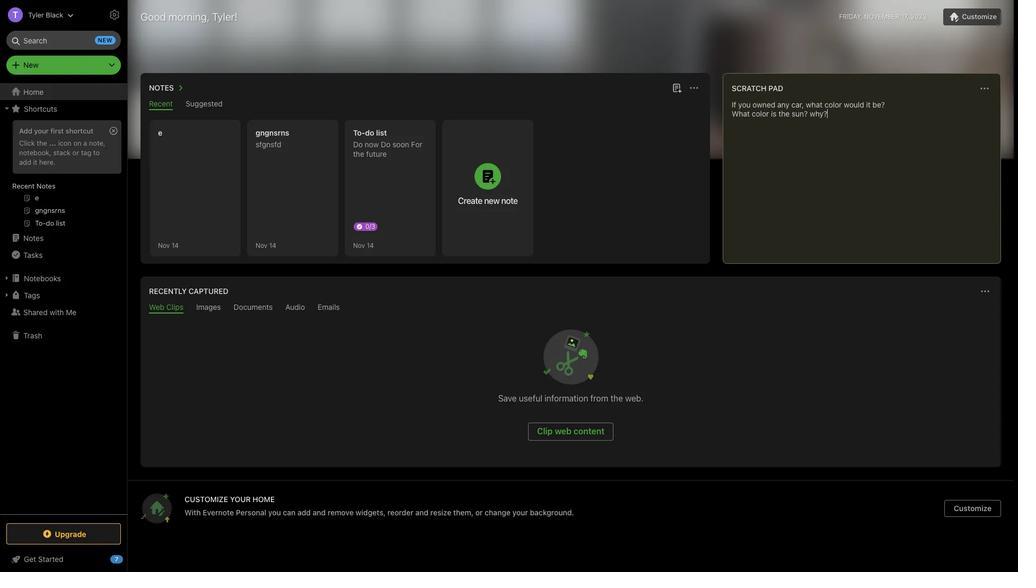 Task type: vqa. For each thing, say whether or not it's contained in the screenshot.
the want
no



Task type: locate. For each thing, give the bounding box(es) containing it.
your
[[230, 495, 251, 504]]

2 do from the left
[[381, 140, 391, 149]]

tasks
[[23, 251, 43, 260]]

or inside icon on a note, notebook, stack or tag to add it here.
[[72, 148, 79, 157]]

click
[[19, 139, 35, 147]]

2 14 from the left
[[269, 242, 276, 250]]

a
[[83, 139, 87, 147]]

customize button
[[944, 8, 1001, 25], [945, 501, 1001, 518]]

2 vertical spatial the
[[611, 394, 623, 404]]

new
[[98, 37, 112, 43], [484, 196, 500, 206]]

1 vertical spatial new
[[484, 196, 500, 206]]

stack
[[53, 148, 71, 157]]

the
[[37, 139, 47, 147], [353, 150, 364, 159], [611, 394, 623, 404]]

more actions field for scratch pad
[[978, 81, 992, 96]]

2 horizontal spatial nov
[[353, 242, 365, 250]]

new down settings image
[[98, 37, 112, 43]]

add
[[19, 127, 32, 135]]

1 vertical spatial or
[[476, 509, 483, 518]]

change
[[485, 509, 511, 518]]

and
[[313, 509, 326, 518], [416, 509, 429, 518]]

home link
[[0, 83, 127, 100]]

0 vertical spatial customize button
[[944, 8, 1001, 25]]

0 vertical spatial your
[[34, 127, 49, 135]]

and left remove
[[313, 509, 326, 518]]

do
[[353, 140, 363, 149], [381, 140, 391, 149]]

add your first shortcut
[[19, 127, 93, 135]]

0 vertical spatial new
[[98, 37, 112, 43]]

0/3
[[365, 223, 375, 231]]

your right change
[[513, 509, 528, 518]]

tree containing home
[[0, 83, 127, 515]]

14
[[172, 242, 179, 250], [269, 242, 276, 250], [367, 242, 374, 250]]

sfgnsfd
[[256, 140, 281, 149]]

1 horizontal spatial your
[[513, 509, 528, 518]]

emails
[[318, 303, 340, 312]]

0 vertical spatial notes
[[149, 83, 174, 92]]

audio
[[286, 303, 305, 312]]

web
[[149, 303, 164, 312]]

0 vertical spatial recent
[[149, 99, 173, 108]]

web.
[[625, 394, 644, 404]]

recently
[[149, 287, 187, 296]]

1 horizontal spatial do
[[381, 140, 391, 149]]

2 nov 14 from the left
[[353, 242, 374, 250]]

1 nov from the left
[[158, 242, 170, 250]]

do
[[365, 128, 374, 137]]

0 horizontal spatial and
[[313, 509, 326, 518]]

new inside new search box
[[98, 37, 112, 43]]

pad
[[769, 84, 784, 93]]

or right them,
[[476, 509, 483, 518]]

0 vertical spatial tab list
[[143, 99, 708, 110]]

recent
[[149, 99, 173, 108], [12, 182, 35, 190]]

save useful information from the web.
[[498, 394, 644, 404]]

1 vertical spatial add
[[298, 509, 311, 518]]

your up click the ...
[[34, 127, 49, 135]]

1 vertical spatial the
[[353, 150, 364, 159]]

2 horizontal spatial 14
[[367, 242, 374, 250]]

suggested
[[186, 99, 223, 108]]

tab list
[[143, 99, 708, 110], [143, 303, 999, 314]]

background.
[[530, 509, 574, 518]]

shortcuts button
[[0, 100, 127, 117]]

notes up recent tab
[[149, 83, 174, 92]]

to-do list do now do soon for the future
[[353, 128, 423, 159]]

audio tab
[[286, 303, 305, 314]]

1 horizontal spatial recent
[[149, 99, 173, 108]]

add inside customize your home with evernote personal you can add and remove widgets, reorder and resize them, or change your background.
[[298, 509, 311, 518]]

icon on a note, notebook, stack or tag to add it here.
[[19, 139, 105, 166]]

2 tab list from the top
[[143, 303, 999, 314]]

1 vertical spatial your
[[513, 509, 528, 518]]

group inside tree
[[0, 117, 127, 234]]

evernote
[[203, 509, 234, 518]]

0 vertical spatial add
[[19, 158, 31, 166]]

2 vertical spatial notes
[[23, 234, 44, 243]]

get
[[24, 555, 36, 564]]

1 tab list from the top
[[143, 99, 708, 110]]

on
[[73, 139, 81, 147]]

0 vertical spatial or
[[72, 148, 79, 157]]

more actions image
[[688, 82, 701, 94], [979, 82, 991, 95], [979, 285, 992, 298]]

the left the ...
[[37, 139, 47, 147]]

documents tab
[[234, 303, 273, 314]]

0 vertical spatial the
[[37, 139, 47, 147]]

customize
[[962, 12, 997, 21], [954, 504, 992, 513]]

tab list for notes
[[143, 99, 708, 110]]

icon
[[58, 139, 72, 147]]

information
[[545, 394, 588, 404]]

nov inside e nov 14
[[158, 242, 170, 250]]

expand notebooks image
[[3, 274, 11, 283]]

1 horizontal spatial new
[[484, 196, 500, 206]]

the inside web clips tab panel
[[611, 394, 623, 404]]

customize
[[185, 495, 228, 504]]

notebook,
[[19, 148, 51, 157]]

0 horizontal spatial nov
[[158, 242, 170, 250]]

tree
[[0, 83, 127, 515]]

1 14 from the left
[[172, 242, 179, 250]]

group containing add your first shortcut
[[0, 117, 127, 234]]

0 horizontal spatial the
[[37, 139, 47, 147]]

web clips tab
[[149, 303, 184, 314]]

remove
[[328, 509, 354, 518]]

tyler black
[[28, 10, 63, 19]]

started
[[38, 555, 63, 564]]

tab list containing web clips
[[143, 303, 999, 314]]

Search text field
[[14, 31, 114, 50]]

1 horizontal spatial and
[[416, 509, 429, 518]]

soon
[[393, 140, 409, 149]]

first
[[51, 127, 64, 135]]

0 horizontal spatial nov 14
[[256, 242, 276, 250]]

1 horizontal spatial the
[[353, 150, 364, 159]]

for
[[411, 140, 423, 149]]

to
[[93, 148, 100, 157]]

the left future
[[353, 150, 364, 159]]

the right from
[[611, 394, 623, 404]]

useful
[[519, 394, 543, 404]]

14 inside e nov 14
[[172, 242, 179, 250]]

shortcuts
[[24, 104, 57, 113]]

do down to- on the left
[[353, 140, 363, 149]]

recent tab panel
[[141, 110, 710, 264]]

0 horizontal spatial or
[[72, 148, 79, 157]]

new left note
[[484, 196, 500, 206]]

tags button
[[0, 287, 127, 304]]

suggested tab
[[186, 99, 223, 110]]

1 vertical spatial recent
[[12, 182, 35, 190]]

or
[[72, 148, 79, 157], [476, 509, 483, 518]]

morning,
[[169, 11, 210, 23]]

images tab
[[196, 303, 221, 314]]

0 horizontal spatial new
[[98, 37, 112, 43]]

clip web content button
[[528, 423, 614, 441]]

recent inside tree
[[12, 182, 35, 190]]

1 and from the left
[[313, 509, 326, 518]]

0 horizontal spatial 14
[[172, 242, 179, 250]]

notebooks
[[24, 274, 61, 283]]

tab list containing recent
[[143, 99, 708, 110]]

0 horizontal spatial do
[[353, 140, 363, 149]]

group
[[0, 117, 127, 234]]

recent down 'notes' button
[[149, 99, 173, 108]]

0 horizontal spatial your
[[34, 127, 49, 135]]

recent down it
[[12, 182, 35, 190]]

with
[[185, 509, 201, 518]]

scratch pad button
[[730, 82, 784, 95]]

1 vertical spatial tab list
[[143, 303, 999, 314]]

nov 14
[[256, 242, 276, 250], [353, 242, 374, 250]]

0 horizontal spatial add
[[19, 158, 31, 166]]

create new note
[[458, 196, 518, 206]]

here.
[[39, 158, 55, 166]]

add right the can
[[298, 509, 311, 518]]

do down list in the top of the page
[[381, 140, 391, 149]]

notes up tasks
[[23, 234, 44, 243]]

tyler!
[[212, 11, 238, 23]]

add
[[19, 158, 31, 166], [298, 509, 311, 518]]

add left it
[[19, 158, 31, 166]]

e
[[158, 128, 162, 137]]

note,
[[89, 139, 105, 147]]

More actions field
[[687, 81, 702, 95], [978, 81, 992, 96], [978, 284, 993, 299]]

0 horizontal spatial recent
[[12, 182, 35, 190]]

2 nov from the left
[[256, 242, 267, 250]]

notes down here.
[[37, 182, 56, 190]]

clip
[[537, 427, 553, 437]]

and left resize
[[416, 509, 429, 518]]

web clips tab panel
[[141, 314, 1001, 468]]

1 horizontal spatial or
[[476, 509, 483, 518]]

to-
[[353, 128, 365, 137]]

1 horizontal spatial 14
[[269, 242, 276, 250]]

your
[[34, 127, 49, 135], [513, 509, 528, 518]]

Start writing… text field
[[732, 100, 1000, 255]]

tab list for recently captured
[[143, 303, 999, 314]]

images
[[196, 303, 221, 312]]

the inside group
[[37, 139, 47, 147]]

or down on
[[72, 148, 79, 157]]

recent for recent
[[149, 99, 173, 108]]

note
[[501, 196, 518, 206]]

1 horizontal spatial nov
[[256, 242, 267, 250]]

1 horizontal spatial add
[[298, 509, 311, 518]]

from
[[591, 394, 609, 404]]

customize your home with evernote personal you can add and remove widgets, reorder and resize them, or change your background.
[[185, 495, 574, 518]]

2 horizontal spatial the
[[611, 394, 623, 404]]

personal
[[236, 509, 266, 518]]

1 horizontal spatial nov 14
[[353, 242, 374, 250]]

nov
[[158, 242, 170, 250], [256, 242, 267, 250], [353, 242, 365, 250]]



Task type: describe. For each thing, give the bounding box(es) containing it.
or inside customize your home with evernote personal you can add and remove widgets, reorder and resize them, or change your background.
[[476, 509, 483, 518]]

1 do from the left
[[353, 140, 363, 149]]

gngnsrns sfgnsfd
[[256, 128, 289, 149]]

add inside icon on a note, notebook, stack or tag to add it here.
[[19, 158, 31, 166]]

your inside customize your home with evernote personal you can add and remove widgets, reorder and resize them, or change your background.
[[513, 509, 528, 518]]

click to collapse image
[[123, 553, 131, 566]]

it
[[33, 158, 37, 166]]

new inside create new note button
[[484, 196, 500, 206]]

you
[[268, 509, 281, 518]]

17,
[[902, 13, 909, 21]]

web clips
[[149, 303, 184, 312]]

tag
[[81, 148, 91, 157]]

documents
[[234, 303, 273, 312]]

recent notes
[[12, 182, 56, 190]]

notes inside button
[[149, 83, 174, 92]]

widgets,
[[356, 509, 386, 518]]

new button
[[6, 56, 121, 75]]

home
[[253, 495, 275, 504]]

trash link
[[0, 327, 127, 344]]

more actions image for recently captured
[[979, 285, 992, 298]]

1 vertical spatial customize
[[954, 504, 992, 513]]

recent for recent notes
[[12, 182, 35, 190]]

home
[[23, 87, 44, 96]]

tags
[[24, 291, 40, 300]]

friday,
[[840, 13, 863, 21]]

1 vertical spatial notes
[[37, 182, 56, 190]]

save
[[498, 394, 517, 404]]

emails tab
[[318, 303, 340, 314]]

trash
[[23, 331, 42, 340]]

2023
[[911, 13, 927, 21]]

good
[[141, 11, 166, 23]]

reorder
[[388, 509, 414, 518]]

content
[[574, 427, 605, 437]]

2 and from the left
[[416, 509, 429, 518]]

clips
[[166, 303, 184, 312]]

shared with me link
[[0, 304, 127, 321]]

november
[[864, 13, 900, 21]]

3 14 from the left
[[367, 242, 374, 250]]

create new note button
[[442, 120, 534, 257]]

notes button
[[147, 82, 187, 94]]

upgrade
[[55, 530, 86, 539]]

them,
[[453, 509, 474, 518]]

me
[[66, 308, 77, 317]]

get started
[[24, 555, 63, 564]]

...
[[49, 139, 56, 147]]

now
[[365, 140, 379, 149]]

future
[[366, 150, 387, 159]]

captured
[[189, 287, 228, 296]]

friday, november 17, 2023
[[840, 13, 927, 21]]

7
[[115, 556, 118, 563]]

Help and Learning task checklist field
[[0, 552, 127, 569]]

new
[[23, 60, 39, 69]]

web
[[555, 427, 572, 437]]

create
[[458, 196, 482, 206]]

tasks button
[[0, 247, 127, 264]]

your inside group
[[34, 127, 49, 135]]

tyler
[[28, 10, 44, 19]]

can
[[283, 509, 296, 518]]

e nov 14
[[158, 128, 179, 250]]

notes link
[[0, 230, 127, 247]]

resize
[[431, 509, 452, 518]]

1 nov 14 from the left
[[256, 242, 276, 250]]

with
[[50, 308, 64, 317]]

shared with me
[[23, 308, 77, 317]]

settings image
[[108, 8, 121, 21]]

recently captured button
[[147, 285, 228, 298]]

recent tab
[[149, 99, 173, 110]]

3 nov from the left
[[353, 242, 365, 250]]

1 vertical spatial customize button
[[945, 501, 1001, 518]]

recently captured
[[149, 287, 228, 296]]

Account field
[[0, 4, 74, 25]]

good morning, tyler!
[[141, 11, 238, 23]]

0 vertical spatial customize
[[962, 12, 997, 21]]

scratch pad
[[732, 84, 784, 93]]

click the ...
[[19, 139, 56, 147]]

the inside to-do list do now do soon for the future
[[353, 150, 364, 159]]

new search field
[[14, 31, 116, 50]]

notebooks link
[[0, 270, 127, 287]]

gngnsrns
[[256, 128, 289, 137]]

more actions image for scratch pad
[[979, 82, 991, 95]]

more actions field for recently captured
[[978, 284, 993, 299]]

expand tags image
[[3, 291, 11, 300]]



